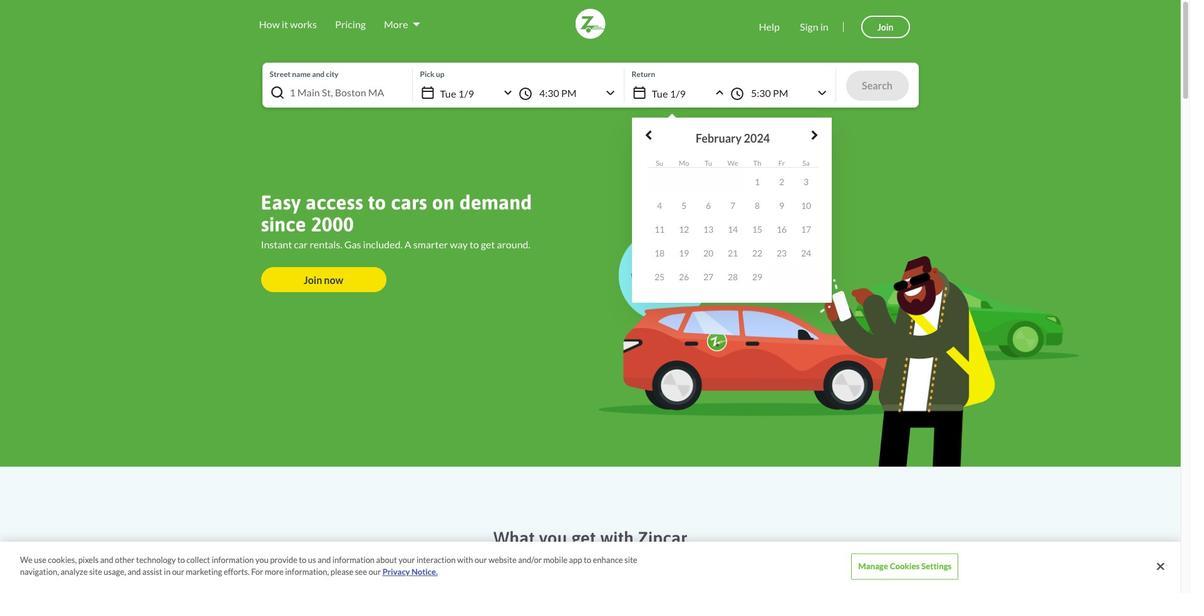 Task type: describe. For each thing, give the bounding box(es) containing it.
cookies
[[890, 562, 920, 572]]

29 button
[[745, 266, 770, 289]]

navigation,
[[20, 568, 59, 578]]

february
[[696, 132, 742, 145]]

time outline image
[[518, 86, 533, 101]]

(and what you're missing when you go with someone else.)
[[448, 557, 733, 571]]

we for we use cookies, pixels and other technology to collect information you provide to us and information about your interaction with our website and/or mobile app to enhance site navigation, analyze site usage, and assist in our marketing efforts. for more information, please see our
[[20, 556, 32, 566]]

us
[[308, 556, 316, 566]]

0 horizontal spatial our
[[172, 568, 184, 578]]

we use cookies, pixels and other technology to collect information you provide to us and information about your interaction with our website and/or mobile app to enhance site navigation, analyze site usage, and assist in our marketing efforts. for more information, please see our
[[20, 556, 638, 578]]

17
[[801, 224, 811, 235]]

about
[[376, 556, 397, 566]]

get inside the easy access to cars on demand since 2000 instant car rentals. gas included. a smarter way to get around.
[[481, 239, 495, 251]]

what you get with zipcar
[[493, 529, 687, 549]]

5 button
[[672, 194, 696, 218]]

search image
[[270, 85, 285, 100]]

chevron up image
[[712, 85, 727, 100]]

settings
[[922, 562, 952, 572]]

it
[[282, 18, 288, 30]]

privacy notice. link
[[383, 568, 438, 578]]

and up 'usage,'
[[100, 556, 113, 566]]

25
[[655, 272, 665, 283]]

a
[[405, 239, 411, 251]]

more
[[265, 568, 284, 578]]

how it works
[[259, 18, 317, 30]]

6
[[706, 201, 711, 211]]

16 button
[[770, 218, 794, 242]]

instant
[[261, 239, 292, 251]]

help
[[759, 21, 780, 32]]

28
[[728, 272, 738, 283]]

demand
[[459, 191, 532, 214]]

10
[[801, 201, 811, 211]]

Date text field
[[440, 87, 501, 100]]

19
[[679, 248, 689, 259]]

february 2024
[[696, 132, 770, 145]]

24 button
[[794, 242, 818, 266]]

2 horizontal spatial you
[[602, 557, 620, 571]]

2 horizontal spatial with
[[637, 557, 659, 571]]

pricing
[[335, 18, 366, 30]]

and/or
[[518, 556, 542, 566]]

someone
[[661, 557, 706, 571]]

to left the cars
[[368, 191, 386, 214]]

easy
[[261, 191, 301, 214]]

4:30
[[539, 87, 559, 99]]

join for join
[[877, 22, 894, 33]]

return
[[632, 70, 655, 79]]

Date text field
[[652, 87, 712, 100]]

14
[[728, 224, 738, 235]]

6 button
[[696, 194, 721, 218]]

pick up
[[420, 70, 444, 79]]

pm for 5:30 pm
[[773, 87, 788, 99]]

join now link
[[261, 267, 386, 292]]

7 button
[[721, 194, 745, 218]]

how it works link
[[257, 13, 319, 32]]

11
[[655, 224, 665, 235]]

street
[[270, 70, 291, 79]]

25 button
[[647, 266, 672, 289]]

12 button
[[672, 218, 696, 242]]

city
[[326, 70, 339, 79]]

in inside we use cookies, pixels and other technology to collect information you provide to us and information about your interaction with our website and/or mobile app to enhance site navigation, analyze site usage, and assist in our marketing efforts. for more information, please see our
[[164, 568, 170, 578]]

menu bar containing how it works
[[251, 13, 423, 33]]

to left collect
[[177, 556, 185, 566]]

pm for 4:30 pm
[[561, 87, 577, 99]]

22 button
[[745, 242, 770, 266]]

13
[[703, 224, 714, 235]]

fr
[[779, 159, 785, 167]]

su
[[656, 159, 663, 167]]

use
[[34, 556, 46, 566]]

26 button
[[672, 266, 696, 289]]

tu
[[705, 159, 712, 167]]

cars
[[391, 191, 427, 214]]

1 button
[[745, 170, 770, 194]]

join now
[[304, 274, 343, 286]]

2024
[[744, 132, 770, 145]]

1 navigation from the left
[[0, 0, 1181, 48]]

18 button
[[647, 242, 672, 266]]

22
[[752, 248, 762, 259]]

manage cookies settings button
[[852, 554, 959, 580]]

2 horizontal spatial our
[[475, 556, 487, 566]]

pick
[[420, 70, 435, 79]]

more link
[[382, 13, 423, 32]]

how
[[259, 18, 280, 30]]

we for we
[[728, 159, 738, 167]]

1 vertical spatial get
[[571, 529, 596, 549]]

1 horizontal spatial with
[[600, 529, 634, 549]]

go
[[622, 557, 634, 571]]

26
[[679, 272, 689, 283]]

what
[[474, 557, 498, 571]]

17 button
[[794, 218, 818, 242]]

29
[[752, 272, 762, 283]]

and right the us at the bottom of the page
[[318, 556, 331, 566]]

works
[[290, 18, 317, 30]]

28 button
[[721, 266, 745, 289]]

18
[[655, 248, 665, 259]]

8 button
[[745, 194, 770, 218]]

efforts.
[[224, 568, 250, 578]]

see
[[355, 568, 367, 578]]

app
[[569, 556, 582, 566]]

enhance
[[593, 556, 623, 566]]

4:30 pm
[[539, 87, 577, 99]]

manage cookies settings
[[859, 562, 952, 572]]

16
[[777, 224, 787, 235]]

to right app
[[584, 556, 591, 566]]

0 vertical spatial in
[[820, 21, 829, 33]]

2000
[[311, 213, 354, 236]]



Task type: vqa. For each thing, say whether or not it's contained in the screenshot.
We
yes



Task type: locate. For each thing, give the bounding box(es) containing it.
sa
[[803, 159, 810, 167]]

21 button
[[721, 242, 745, 266]]

else.)
[[708, 557, 733, 571]]

assist
[[142, 568, 162, 578]]

0 vertical spatial join
[[877, 22, 894, 33]]

0 vertical spatial site
[[625, 556, 638, 566]]

0 horizontal spatial we
[[20, 556, 32, 566]]

0 horizontal spatial information
[[212, 556, 254, 566]]

in right assist
[[164, 568, 170, 578]]

1 horizontal spatial you
[[539, 529, 567, 549]]

since
[[261, 213, 306, 236]]

in
[[820, 21, 829, 33], [164, 568, 170, 578]]

calendar image
[[632, 85, 647, 100]]

interaction
[[417, 556, 456, 566]]

information up see
[[333, 556, 375, 566]]

1 vertical spatial in
[[164, 568, 170, 578]]

12
[[679, 224, 689, 235]]

notice.
[[412, 568, 438, 578]]

1 pm from the left
[[561, 87, 577, 99]]

easy access to cars on demand since 2000 instant car rentals. gas included. a smarter way to get around.
[[261, 191, 532, 251]]

get up app
[[571, 529, 596, 549]]

0 horizontal spatial site
[[89, 568, 102, 578]]

to
[[368, 191, 386, 214], [470, 239, 479, 251], [177, 556, 185, 566], [299, 556, 307, 566], [584, 556, 591, 566]]

website
[[489, 556, 517, 566]]

1 horizontal spatial information
[[333, 556, 375, 566]]

drawn car with people surrounding it image
[[0, 123, 1181, 467]]

0 vertical spatial get
[[481, 239, 495, 251]]

you
[[539, 529, 567, 549], [255, 556, 269, 566], [602, 557, 620, 571]]

information,
[[285, 568, 329, 578]]

our right see
[[369, 568, 381, 578]]

your
[[399, 556, 415, 566]]

0 horizontal spatial with
[[457, 556, 473, 566]]

pm right 5:30
[[773, 87, 788, 99]]

more
[[384, 18, 408, 30]]

menu bar
[[251, 13, 423, 33]]

9
[[779, 201, 784, 211]]

please
[[331, 568, 353, 578]]

gas
[[344, 239, 361, 251]]

1 vertical spatial join
[[304, 274, 322, 286]]

sign in link
[[790, 21, 844, 33]]

5
[[682, 201, 687, 211]]

1 vertical spatial we
[[20, 556, 32, 566]]

access
[[306, 191, 363, 214]]

1 horizontal spatial we
[[728, 159, 738, 167]]

with left "what"
[[457, 556, 473, 566]]

join link
[[861, 16, 910, 38]]

1 horizontal spatial get
[[571, 529, 596, 549]]

we left use
[[20, 556, 32, 566]]

to left the us at the bottom of the page
[[299, 556, 307, 566]]

and down other
[[128, 568, 141, 578]]

home image
[[575, 9, 606, 39]]

15 button
[[745, 218, 770, 242]]

usage,
[[104, 568, 126, 578]]

15
[[752, 224, 762, 235]]

privacy alert dialog
[[0, 542, 1181, 594]]

navigation
[[0, 0, 1181, 48], [251, 0, 920, 48]]

you left go
[[602, 557, 620, 571]]

14 button
[[721, 218, 745, 242]]

2 information from the left
[[333, 556, 375, 566]]

1 information from the left
[[212, 556, 254, 566]]

20 button
[[696, 242, 721, 266]]

with right go
[[637, 557, 659, 571]]

0 horizontal spatial join
[[304, 274, 322, 286]]

site
[[625, 556, 638, 566], [89, 568, 102, 578]]

we
[[728, 159, 738, 167], [20, 556, 32, 566]]

2
[[779, 177, 784, 187]]

1 horizontal spatial site
[[625, 556, 638, 566]]

site right enhance
[[625, 556, 638, 566]]

join inside join link
[[877, 22, 894, 33]]

technology
[[136, 556, 176, 566]]

name
[[292, 70, 311, 79]]

marketing
[[186, 568, 222, 578]]

3
[[804, 177, 809, 187]]

1 vertical spatial site
[[89, 568, 102, 578]]

pricing link
[[333, 13, 368, 32]]

4
[[657, 201, 662, 211]]

to right way
[[470, 239, 479, 251]]

provide
[[270, 556, 297, 566]]

our down technology
[[172, 568, 184, 578]]

1
[[755, 177, 760, 187]]

up
[[436, 70, 444, 79]]

and left city
[[312, 70, 325, 79]]

2 pm from the left
[[773, 87, 788, 99]]

mobile
[[543, 556, 568, 566]]

19 button
[[672, 242, 696, 266]]

sign
[[800, 21, 819, 33]]

in right sign
[[820, 21, 829, 33]]

0 horizontal spatial in
[[164, 568, 170, 578]]

1 horizontal spatial our
[[369, 568, 381, 578]]

chevron down image
[[501, 85, 516, 100]]

calendar image
[[420, 85, 435, 100]]

0 vertical spatial we
[[728, 159, 738, 167]]

2 button
[[770, 170, 794, 194]]

1 horizontal spatial pm
[[773, 87, 788, 99]]

help link
[[749, 20, 790, 34]]

what
[[493, 529, 535, 549]]

0 horizontal spatial you
[[255, 556, 269, 566]]

way
[[450, 239, 468, 251]]

time outline image
[[730, 86, 745, 101]]

with inside we use cookies, pixels and other technology to collect information you provide to us and information about your interaction with our website and/or mobile app to enhance site navigation, analyze site usage, and assist in our marketing efforts. for more information, please see our
[[457, 556, 473, 566]]

information
[[212, 556, 254, 566], [333, 556, 375, 566]]

missing
[[534, 557, 571, 571]]

with
[[600, 529, 634, 549], [457, 556, 473, 566], [637, 557, 659, 571]]

now
[[324, 274, 343, 286]]

our right (and
[[475, 556, 487, 566]]

we right tu
[[728, 159, 738, 167]]

around.
[[497, 239, 531, 251]]

with up enhance
[[600, 529, 634, 549]]

we inside we use cookies, pixels and other technology to collect information you provide to us and information about your interaction with our website and/or mobile app to enhance site navigation, analyze site usage, and assist in our marketing efforts. for more information, please see our
[[20, 556, 32, 566]]

0 horizontal spatial get
[[481, 239, 495, 251]]

you inside we use cookies, pixels and other technology to collect information you provide to us and information about your interaction with our website and/or mobile app to enhance site navigation, analyze site usage, and assist in our marketing efforts. for more information, please see our
[[255, 556, 269, 566]]

privacy notice.
[[383, 568, 438, 578]]

1 horizontal spatial in
[[820, 21, 829, 33]]

join inside join now link
[[304, 274, 322, 286]]

car
[[294, 239, 308, 251]]

you're
[[501, 557, 532, 571]]

1 horizontal spatial join
[[877, 22, 894, 33]]

get left around. on the top of page
[[481, 239, 495, 251]]

collect
[[187, 556, 210, 566]]

join for join now
[[304, 274, 322, 286]]

8
[[755, 201, 760, 211]]

0 horizontal spatial pm
[[561, 87, 577, 99]]

5:30 pm
[[751, 87, 788, 99]]

13 button
[[696, 218, 721, 242]]

site down pixels
[[89, 568, 102, 578]]

3 button
[[794, 170, 818, 194]]

you up for
[[255, 556, 269, 566]]

24
[[801, 248, 811, 259]]

2 navigation from the left
[[251, 0, 920, 48]]

information up efforts.
[[212, 556, 254, 566]]

1 Main St, Boston MA text field
[[262, 85, 412, 100]]

21
[[728, 248, 738, 259]]

sign in
[[800, 21, 829, 33]]

you up mobile
[[539, 529, 567, 549]]

join
[[877, 22, 894, 33], [304, 274, 322, 286]]

pm right "4:30"
[[561, 87, 577, 99]]



